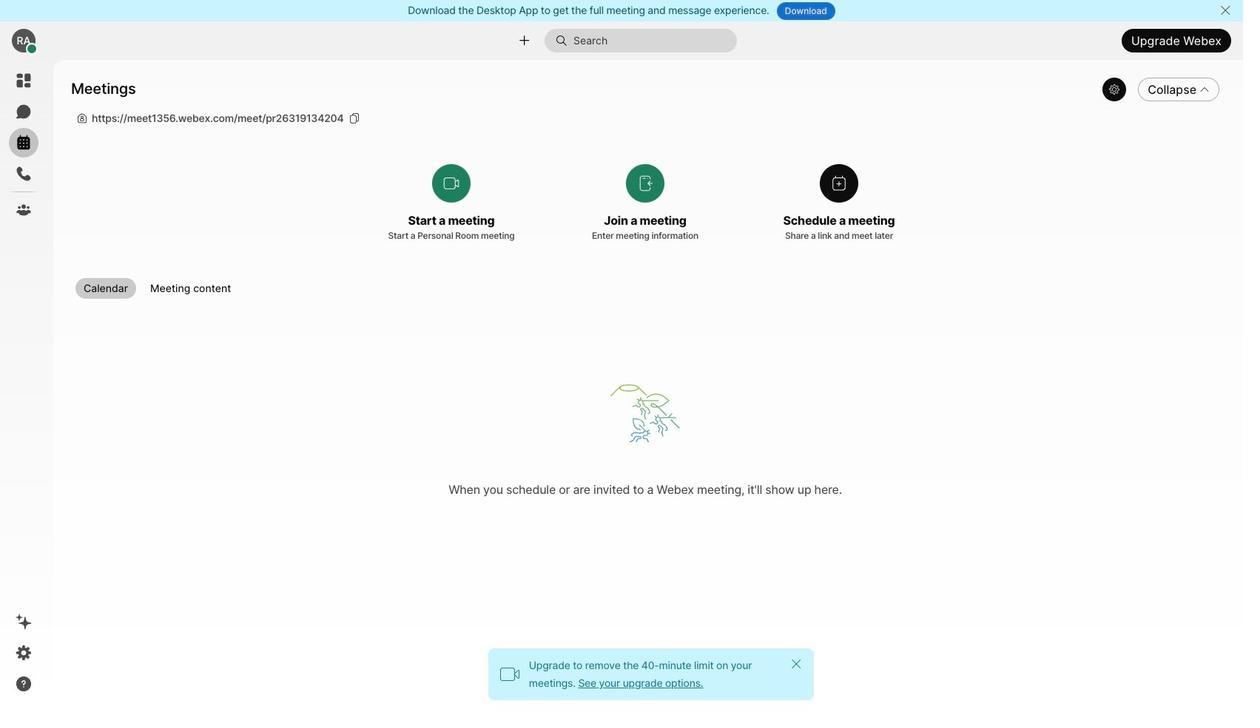 Task type: describe. For each thing, give the bounding box(es) containing it.
0 vertical spatial cancel_16 image
[[1220, 4, 1231, 16]]



Task type: locate. For each thing, give the bounding box(es) containing it.
camera_28 image
[[500, 665, 520, 685]]

navigation
[[0, 60, 47, 713]]

0 horizontal spatial cancel_16 image
[[790, 659, 802, 670]]

1 vertical spatial cancel_16 image
[[790, 659, 802, 670]]

cancel_16 image
[[1220, 4, 1231, 16], [790, 659, 802, 670]]

webex tab list
[[9, 66, 38, 225]]

1 horizontal spatial cancel_16 image
[[1220, 4, 1231, 16]]



Task type: vqa. For each thing, say whether or not it's contained in the screenshot.
'Add team moderator' LIST ITEM
no



